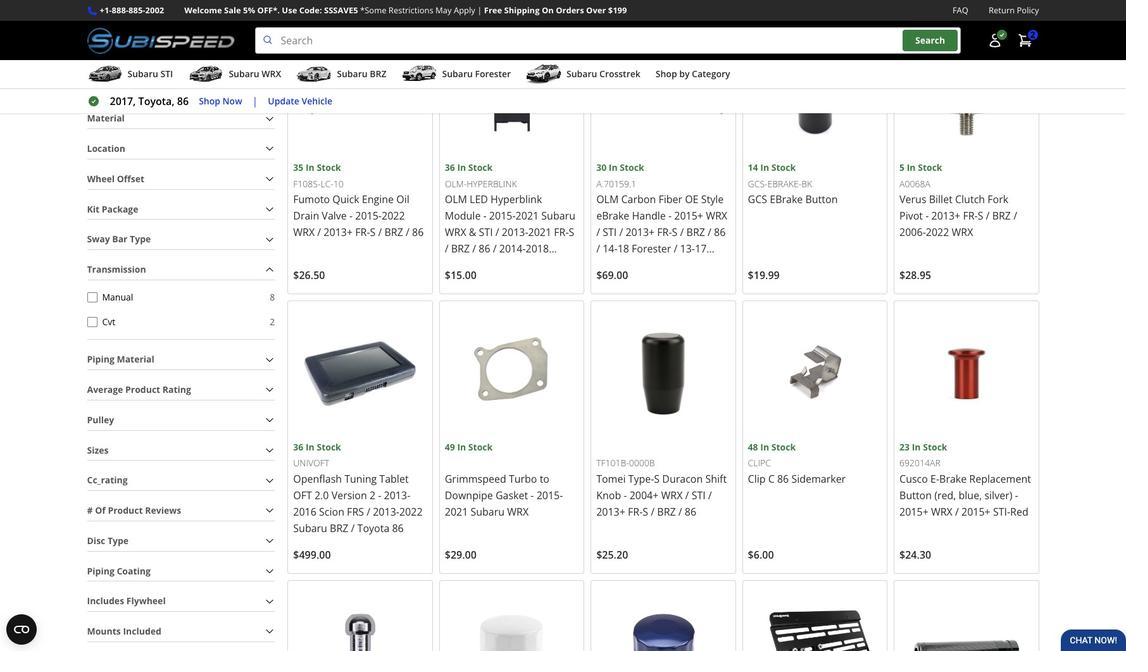 Task type: describe. For each thing, give the bounding box(es) containing it.
2013- up "2014-" on the left of page
[[502, 226, 528, 240]]

flywheel
[[126, 595, 166, 607]]

now
[[223, 95, 242, 107]]

- inside tomei type-s duracon shift knob - 2004+ wrx / sti / 2013+ fr-s / brz / 86
[[624, 489, 627, 502]]

35 in stock f108s-lc-10 fumoto quick engine oil drain valve - 2015-2022 wrx / 2013+ fr-s / brz / 86
[[293, 162, 424, 240]]

stock for hyperblink
[[468, 162, 493, 174]]

hyperblink
[[491, 193, 542, 207]]

2013- down tablet
[[384, 489, 410, 502]]

$6.00
[[748, 548, 774, 562]]

return
[[989, 4, 1015, 16]]

stock for openflash
[[317, 441, 341, 453]]

transmission button
[[87, 260, 275, 280]]

in for hyperblink
[[457, 162, 466, 174]]

$28.95
[[900, 269, 931, 283]]

wrx inside dropdown button
[[262, 68, 281, 80]]

36 for openflash
[[293, 441, 303, 453]]

1 horizontal spatial 2015+
[[900, 505, 929, 519]]

duracon
[[662, 472, 703, 486]]

stock right 49
[[468, 441, 493, 453]]

2002
[[145, 4, 164, 16]]

brz inside dropdown button
[[370, 68, 386, 80]]

subaru right a subaru forester thumbnail image
[[442, 68, 473, 80]]

- inside the 35 in stock f108s-lc-10 fumoto quick engine oil drain valve - 2015-2022 wrx / 2013+ fr-s / brz / 86
[[349, 209, 353, 223]]

hyperblink
[[467, 178, 517, 190]]

subaru inside the grimmspeed turbo to downpipe gasket - 2015- 2021 subaru wrx
[[471, 505, 505, 519]]

stock for ebrake-
[[772, 162, 796, 174]]

$15.00
[[445, 269, 477, 283]]

fiber
[[659, 193, 682, 207]]

s inside 36 in stock olm-hyperblink olm led hyperblink module - 2015-2021 subaru wrx & sti / 2013-2021 fr-s / brz / 86 / 2014-2018 forester / 2013-2017 crosstrek / 2012-2016 impreza / 2010-2014 outback
[[569, 226, 574, 240]]

2013+ inside 5 in stock a0068a verus billet clutch fork pivot - 2013+ fr-s / brz / 2006-2022 wrx
[[932, 209, 960, 223]]

(red,
[[935, 489, 956, 503]]

$25.20
[[596, 548, 628, 562]]

material inside dropdown button
[[87, 112, 125, 124]]

use
[[282, 4, 297, 16]]

49
[[445, 441, 455, 453]]

2022 inside 36 in stock univoft openflash tuning tablet oft 2.0 version 2 - 2013- 2016 scion frs / 2013-2022 subaru brz / toyota 86
[[399, 505, 423, 519]]

$499.00
[[293, 548, 331, 562]]

5%
[[243, 4, 255, 16]]

tomei
[[596, 472, 626, 486]]

86 inside 30 in stock a.70159.1 olm carbon fiber oe style ebrake handle - 2015+ wrx / sti / 2013+ fr-s / brz / 86 / 14-18 forester / 13-17 crosstrek
[[714, 226, 726, 240]]

turbo
[[509, 472, 537, 486]]

23 in stock 692014ar cusco e-brake replacement button (red, blue, silver) - 2015+ wrx / 2015+ sti-red
[[900, 441, 1031, 519]]

subaru crosstrek
[[567, 68, 641, 80]]

location
[[87, 142, 125, 154]]

86 up material dropdown button
[[177, 94, 189, 108]]

subaru inside 36 in stock olm-hyperblink olm led hyperblink module - 2015-2021 subaru wrx & sti / 2013-2021 fr-s / brz / 86 / 2014-2018 forester / 2013-2017 crosstrek / 2012-2016 impreza / 2010-2014 outback
[[541, 209, 575, 223]]

carbon
[[621, 193, 656, 207]]

kit package
[[87, 203, 138, 215]]

grimmspeed
[[445, 472, 506, 486]]

fr- inside the 35 in stock f108s-lc-10 fumoto quick engine oil drain valve - 2015-2022 wrx / 2013+ fr-s / brz / 86
[[355, 226, 370, 240]]

includes
[[87, 595, 124, 607]]

- inside 5 in stock a0068a verus billet clutch fork pivot - 2013+ fr-s / brz / 2006-2022 wrx
[[926, 209, 929, 223]]

&
[[469, 226, 476, 240]]

stock for verus
[[918, 162, 942, 174]]

cvt
[[102, 316, 115, 328]]

14 in stock gcs-ebrake-bk gcs ebrake button
[[748, 162, 838, 207]]

includes flywheel
[[87, 595, 166, 607]]

sti-
[[993, 505, 1010, 519]]

open widget image
[[6, 615, 37, 645]]

tf101b-0000b
[[596, 457, 655, 469]]

led
[[470, 193, 488, 207]]

blitz oil filter - 2015-2022 wrx / 2013+ fr-s / brz / 86 image
[[596, 586, 730, 651]]

86 inside 36 in stock olm-hyperblink olm led hyperblink module - 2015-2021 subaru wrx & sti / 2013-2021 fr-s / brz / 86 / 2014-2018 forester / 2013-2017 crosstrek / 2012-2016 impreza / 2010-2014 outback
[[479, 242, 490, 256]]

86 inside 36 in stock univoft openflash tuning tablet oft 2.0 version 2 - 2013- 2016 scion frs / 2013-2022 subaru brz / toyota 86
[[392, 521, 404, 535]]

5 in stock a0068a verus billet clutch fork pivot - 2013+ fr-s / brz / 2006-2022 wrx
[[900, 162, 1017, 240]]

fr- inside 36 in stock olm-hyperblink olm led hyperblink module - 2015-2021 subaru wrx & sti / 2013-2021 fr-s / brz / 86 / 2014-2018 forester / 2013-2017 crosstrek / 2012-2016 impreza / 2010-2014 outback
[[554, 226, 569, 240]]

oft
[[293, 489, 312, 502]]

2013+ inside tomei type-s duracon shift knob - 2004+ wrx / sti / 2013+ fr-s / brz / 86
[[596, 505, 625, 519]]

0 vertical spatial 2021
[[516, 209, 539, 223]]

gcs
[[748, 193, 767, 207]]

red
[[1010, 505, 1029, 519]]

mounts included button
[[87, 622, 275, 642]]

subispeed logo image
[[87, 27, 235, 54]]

torque solution billet clutch fork pivot - subaru models inc. 2015+ wrx / 2013+ brz image
[[293, 586, 427, 651]]

offset
[[117, 173, 144, 185]]

wrx inside 30 in stock a.70159.1 olm carbon fiber oe style ebrake handle - 2015+ wrx / sti / 2013+ fr-s / brz / 86 / 14-18 forester / 13-17 crosstrek
[[706, 209, 727, 223]]

welcome
[[184, 4, 222, 16]]

gcs ebrake button image
[[748, 27, 882, 161]]

subaru brz button
[[296, 63, 386, 88]]

10
[[334, 178, 344, 190]]

brz inside 5 in stock a0068a verus billet clutch fork pivot - 2013+ fr-s / brz / 2006-2022 wrx
[[992, 209, 1011, 223]]

update
[[268, 95, 299, 107]]

pulley button
[[87, 411, 275, 430]]

subaru up now
[[229, 68, 259, 80]]

23
[[900, 441, 910, 453]]

grimmspeed turbo to downpipe gasket - 2015- 2021 subaru wrx
[[445, 472, 563, 519]]

subaru crosstrek button
[[526, 63, 641, 88]]

a subaru sti thumbnail image image
[[87, 65, 122, 84]]

category
[[692, 68, 730, 80]]

sti inside 30 in stock a.70159.1 olm carbon fiber oe style ebrake handle - 2015+ wrx / sti / 2013+ fr-s / brz / 86 / 14-18 forester / 13-17 crosstrek
[[603, 226, 617, 240]]

2.0
[[315, 489, 329, 502]]

piping material
[[87, 353, 154, 365]]

olm inside 36 in stock olm-hyperblink olm led hyperblink module - 2015-2021 subaru wrx & sti / 2013-2021 fr-s / brz / 86 / 2014-2018 forester / 2013-2017 crosstrek / 2012-2016 impreza / 2010-2014 outback
[[445, 193, 467, 207]]

2018
[[526, 242, 549, 256]]

2013- up toyota
[[373, 505, 399, 519]]

cc_rating
[[87, 474, 128, 486]]

outback
[[445, 308, 485, 322]]

wrx inside 5 in stock a0068a verus billet clutch fork pivot - 2013+ fr-s / brz / 2006-2022 wrx
[[952, 226, 973, 240]]

a subaru wrx thumbnail image image
[[188, 65, 224, 84]]

2016 inside 36 in stock univoft openflash tuning tablet oft 2.0 version 2 - 2013- 2016 scion frs / 2013-2022 subaru brz / toyota 86
[[293, 505, 316, 519]]

sti inside tomei type-s duracon shift knob - 2004+ wrx / sti / 2013+ fr-s / brz / 86
[[692, 489, 706, 502]]

package
[[102, 203, 138, 215]]

update vehicle button
[[268, 94, 332, 109]]

brz inside tomei type-s duracon shift knob - 2004+ wrx / sti / 2013+ fr-s / brz / 86
[[657, 505, 676, 519]]

2014-
[[499, 242, 526, 256]]

forester inside 30 in stock a.70159.1 olm carbon fiber oe style ebrake handle - 2015+ wrx / sti / 2013+ fr-s / brz / 86 / 14-18 forester / 13-17 crosstrek
[[632, 242, 671, 256]]

kit
[[87, 203, 99, 215]]

2017,
[[110, 94, 136, 108]]

piping for piping material
[[87, 353, 114, 365]]

in for verus
[[907, 162, 916, 174]]

2015- inside 36 in stock olm-hyperblink olm led hyperblink module - 2015-2021 subaru wrx & sti / 2013-2021 fr-s / brz / 86 / 2014-2018 forester / 2013-2017 crosstrek / 2012-2016 impreza / 2010-2014 outback
[[489, 209, 516, 223]]

fr- inside tomei type-s duracon shift knob - 2004+ wrx / sti / 2013+ fr-s / brz / 86
[[628, 505, 643, 519]]

shop by category
[[656, 68, 730, 80]]

subaru inside dropdown button
[[128, 68, 158, 80]]

$69.00
[[596, 269, 628, 283]]

kit package button
[[87, 200, 275, 219]]

- inside 36 in stock univoft openflash tuning tablet oft 2.0 version 2 - 2013- 2016 scion frs / 2013-2022 subaru brz / toyota 86
[[378, 489, 381, 502]]

type-
[[628, 472, 654, 486]]

knob
[[596, 489, 621, 502]]

36 for hyperblink
[[445, 162, 455, 174]]

over
[[586, 4, 606, 16]]

button image
[[987, 33, 1002, 48]]

2015- inside the 35 in stock f108s-lc-10 fumoto quick engine oil drain valve - 2015-2022 wrx / 2013+ fr-s / brz / 86
[[355, 209, 382, 223]]

subaru sti button
[[87, 63, 173, 88]]

forester inside dropdown button
[[475, 68, 511, 80]]

885-
[[129, 4, 145, 16]]

5
[[900, 162, 905, 174]]

fumoto quick engine oil drain valve - 2015-2022 wrx / 2013+ fr-s / brz / 86 image
[[293, 27, 427, 161]]

48 in stock clipc clip c 86 sidemarker
[[748, 441, 846, 486]]

restrictions
[[389, 4, 433, 16]]

included
[[123, 625, 161, 637]]

2004+
[[630, 489, 659, 502]]

fr- inside 5 in stock a0068a verus billet clutch fork pivot - 2013+ fr-s / brz / 2006-2022 wrx
[[963, 209, 978, 223]]

subaru forester button
[[402, 63, 511, 88]]

openflash tuning tablet oft 2.0 version 2 - 2013-2016 scion frs / 2013-2022 subaru brz / toyota 86 image
[[293, 307, 427, 440]]

drain
[[293, 209, 319, 223]]

in for ebrake-
[[760, 162, 769, 174]]

brz inside 30 in stock a.70159.1 olm carbon fiber oe style ebrake handle - 2015+ wrx / sti / 2013+ fr-s / brz / 86 / 14-18 forester / 13-17 crosstrek
[[687, 226, 705, 240]]

oe
[[685, 193, 699, 207]]

Manual button
[[87, 293, 97, 303]]

2 inside 36 in stock univoft openflash tuning tablet oft 2.0 version 2 - 2013- 2016 scion frs / 2013-2022 subaru brz / toyota 86
[[370, 489, 375, 502]]

49 in stock
[[445, 441, 493, 453]]

olm carbon fiber oe style ebrake handle - 2015+ wrx / sti / 2013+ fr-s / brz / 86 / 14-18 forester / 13-17 crosstrek image
[[596, 27, 730, 161]]

2006-
[[900, 226, 926, 240]]



Task type: vqa. For each thing, say whether or not it's contained in the screenshot.
Bushings
no



Task type: locate. For each thing, give the bounding box(es) containing it.
material inside 'dropdown button'
[[117, 353, 154, 365]]

crosstrek
[[600, 68, 641, 80], [596, 258, 641, 272], [445, 275, 490, 289]]

in inside 36 in stock olm-hyperblink olm led hyperblink module - 2015-2021 subaru wrx & sti / 2013-2021 fr-s / brz / 86 / 2014-2018 forester / 2013-2017 crosstrek / 2012-2016 impreza / 2010-2014 outback
[[457, 162, 466, 174]]

1 vertical spatial |
[[252, 94, 258, 108]]

1 vertical spatial 2021
[[528, 226, 552, 240]]

in inside 36 in stock univoft openflash tuning tablet oft 2.0 version 2 - 2013- 2016 scion frs / 2013-2022 subaru brz / toyota 86
[[306, 441, 315, 453]]

stock up univoft
[[317, 441, 341, 453]]

2021
[[516, 209, 539, 223], [528, 226, 552, 240], [445, 505, 468, 519]]

2015- inside the grimmspeed turbo to downpipe gasket - 2015- 2021 subaru wrx
[[537, 489, 563, 502]]

+1-888-885-2002
[[100, 4, 164, 16]]

pulley
[[87, 414, 114, 426]]

86 inside tomei type-s duracon shift knob - 2004+ wrx / sti / 2013+ fr-s / brz / 86
[[685, 505, 696, 519]]

1 horizontal spatial |
[[477, 4, 482, 16]]

stock inside the 35 in stock f108s-lc-10 fumoto quick engine oil drain valve - 2015-2022 wrx / 2013+ fr-s / brz / 86
[[317, 162, 341, 174]]

clip
[[748, 472, 766, 486]]

- right the valve
[[349, 209, 353, 223]]

stock up 692014ar at bottom right
[[923, 441, 947, 453]]

piping up average
[[87, 353, 114, 365]]

frs
[[347, 505, 364, 519]]

brz up 17
[[687, 226, 705, 240]]

button for bk
[[806, 193, 838, 207]]

sti inside dropdown button
[[160, 68, 173, 80]]

shop for shop now
[[199, 95, 220, 107]]

in right the 14
[[760, 162, 769, 174]]

1 vertical spatial type
[[108, 535, 129, 547]]

subaru inside 36 in stock univoft openflash tuning tablet oft 2.0 version 2 - 2013- 2016 scion frs / 2013-2022 subaru brz / toyota 86
[[293, 521, 327, 535]]

a0068a
[[900, 178, 930, 190]]

stock up a.70159.1
[[620, 162, 644, 174]]

2013+ down knob
[[596, 505, 625, 519]]

mounts
[[87, 625, 121, 637]]

disc type
[[87, 535, 129, 547]]

0 horizontal spatial 2016
[[293, 505, 316, 519]]

2015+ down cusco
[[900, 505, 929, 519]]

1 vertical spatial button
[[900, 489, 932, 503]]

2 horizontal spatial 2
[[1030, 29, 1035, 41]]

2 vertical spatial forester
[[445, 258, 484, 272]]

material up the "average product rating"
[[117, 353, 154, 365]]

35
[[293, 162, 303, 174]]

shop inside dropdown button
[[656, 68, 677, 80]]

0 vertical spatial material
[[87, 112, 125, 124]]

shop left now
[[199, 95, 220, 107]]

shop now link
[[199, 94, 242, 109]]

sti up 14-
[[603, 226, 617, 240]]

brz inside 36 in stock olm-hyperblink olm led hyperblink module - 2015-2021 subaru wrx & sti / 2013-2021 fr-s / brz / 86 / 2014-2018 forester / 2013-2017 crosstrek / 2012-2016 impreza / 2010-2014 outback
[[451, 242, 470, 256]]

button for e-
[[900, 489, 932, 503]]

2 horizontal spatial 2015-
[[537, 489, 563, 502]]

in inside 14 in stock gcs-ebrake-bk gcs ebrake button
[[760, 162, 769, 174]]

86 down style
[[714, 226, 726, 240]]

in right the "30"
[[609, 162, 618, 174]]

sway
[[87, 233, 110, 245]]

wrx down style
[[706, 209, 727, 223]]

+1-888-885-2002 link
[[100, 4, 164, 17]]

2015+ down blue,
[[962, 505, 991, 519]]

$19.99
[[748, 269, 780, 283]]

0 vertical spatial shop
[[656, 68, 677, 80]]

2017, toyota, 86
[[110, 94, 189, 108]]

type
[[130, 233, 151, 245], [108, 535, 129, 547]]

2 olm from the left
[[596, 193, 619, 207]]

2022 down oil
[[382, 209, 405, 223]]

average
[[87, 384, 123, 396]]

| right now
[[252, 94, 258, 108]]

crosstrek inside dropdown button
[[600, 68, 641, 80]]

search input field
[[255, 27, 961, 54]]

oil
[[396, 193, 409, 207]]

subaru down downpipe
[[471, 505, 505, 519]]

stock up lc-
[[317, 162, 341, 174]]

2015+ down oe
[[674, 209, 703, 223]]

in inside 5 in stock a0068a verus billet clutch fork pivot - 2013+ fr-s / brz / 2006-2022 wrx
[[907, 162, 916, 174]]

0 horizontal spatial 2
[[270, 316, 275, 328]]

olm up ebrake on the right top of the page
[[596, 193, 619, 207]]

2017
[[520, 258, 543, 272]]

subaru right a subaru brz thumbnail image
[[337, 68, 368, 80]]

grimmspeed front license plate relocation kit - 2018+ subaru wrx / sti / 13-22 toyota gr86 / subaru brz image
[[748, 586, 882, 651]]

stock up ebrake-
[[772, 162, 796, 174]]

cusco e-brake replacement button (red, blue, silver) - 2015+ wrx / 2015+ sti-red image
[[900, 307, 1033, 440]]

0 horizontal spatial 2015-
[[355, 209, 382, 223]]

replacement
[[969, 472, 1031, 486]]

2013+
[[932, 209, 960, 223], [324, 226, 353, 240], [626, 226, 655, 240], [596, 505, 625, 519]]

button down 'bk'
[[806, 193, 838, 207]]

in inside 48 in stock clipc clip c 86 sidemarker
[[760, 441, 769, 453]]

86 right toyota
[[392, 521, 404, 535]]

wrx inside 23 in stock 692014ar cusco e-brake replacement button (red, blue, silver) - 2015+ wrx / 2015+ sti-red
[[931, 505, 953, 519]]

sti down duracon
[[692, 489, 706, 502]]

code:
[[299, 4, 322, 16]]

- right knob
[[624, 489, 627, 502]]

2 vertical spatial 2
[[370, 489, 375, 502]]

piping inside dropdown button
[[87, 565, 114, 577]]

86 inside 48 in stock clipc clip c 86 sidemarker
[[777, 472, 789, 486]]

subaru up 2018
[[541, 209, 575, 223]]

2016 inside 36 in stock olm-hyperblink olm led hyperblink module - 2015-2021 subaru wrx & sti / 2013-2021 fr-s / brz / 86 / 2014-2018 forester / 2013-2017 crosstrek / 2012-2016 impreza / 2010-2014 outback
[[525, 275, 548, 289]]

- inside 30 in stock a.70159.1 olm carbon fiber oe style ebrake handle - 2015+ wrx / sti / 2013+ fr-s / brz / 86 / 14-18 forester / 13-17 crosstrek
[[668, 209, 672, 223]]

86 down duracon
[[685, 505, 696, 519]]

in for olm
[[609, 162, 618, 174]]

brz down oil
[[385, 226, 403, 240]]

stock right '48'
[[772, 441, 796, 453]]

s inside 30 in stock a.70159.1 olm carbon fiber oe style ebrake handle - 2015+ wrx / sti / 2013+ fr-s / brz / 86 / 14-18 forester / 13-17 crosstrek
[[672, 226, 678, 240]]

in right 23
[[912, 441, 921, 453]]

search button
[[903, 30, 958, 51]]

- inside the grimmspeed turbo to downpipe gasket - 2015- 2021 subaru wrx
[[531, 489, 534, 502]]

36
[[445, 162, 455, 174], [293, 441, 303, 453]]

wheel offset button
[[87, 170, 275, 189]]

2016 down the oft
[[293, 505, 316, 519]]

sway bar type
[[87, 233, 151, 245]]

subaru
[[128, 68, 158, 80], [229, 68, 259, 80], [337, 68, 368, 80], [442, 68, 473, 80], [567, 68, 597, 80], [541, 209, 575, 223], [471, 505, 505, 519], [293, 521, 327, 535]]

2013+ inside the 35 in stock f108s-lc-10 fumoto quick engine oil drain valve - 2015-2022 wrx / 2013+ fr-s / brz / 86
[[324, 226, 353, 240]]

crosstrek down search input field
[[600, 68, 641, 80]]

a subaru crosstrek thumbnail image image
[[526, 65, 562, 84]]

1 vertical spatial 2016
[[293, 505, 316, 519]]

wrx inside tomei type-s duracon shift knob - 2004+ wrx / sti / 2013+ fr-s / brz / 86
[[661, 489, 683, 502]]

wrx down drain
[[293, 226, 315, 240]]

2 vertical spatial 2021
[[445, 505, 468, 519]]

blue,
[[959, 489, 982, 503]]

forester right the 18
[[632, 242, 671, 256]]

wrx up update
[[262, 68, 281, 80]]

type right disc
[[108, 535, 129, 547]]

ebrake-
[[768, 178, 802, 190]]

36 in stock olm-hyperblink olm led hyperblink module - 2015-2021 subaru wrx & sti / 2013-2021 fr-s / brz / 86 / 2014-2018 forester / 2013-2017 crosstrek / 2012-2016 impreza / 2010-2014 outback
[[445, 162, 575, 322]]

- down 'led'
[[483, 209, 487, 223]]

Cvt button
[[87, 317, 97, 327]]

wheel
[[87, 173, 115, 185]]

13-
[[680, 242, 695, 256]]

1 vertical spatial product
[[108, 505, 143, 517]]

material down the 2017,
[[87, 112, 125, 124]]

1 vertical spatial forester
[[632, 242, 671, 256]]

- inside 36 in stock olm-hyperblink olm led hyperblink module - 2015-2021 subaru wrx & sti / 2013-2021 fr-s / brz / 86 / 2014-2018 forester / 2013-2017 crosstrek / 2012-2016 impreza / 2010-2014 outback
[[483, 209, 487, 223]]

2015- down engine
[[355, 209, 382, 223]]

subaru up "$499.00"
[[293, 521, 327, 535]]

2014
[[519, 291, 542, 305]]

1 horizontal spatial type
[[130, 233, 151, 245]]

brz down &
[[451, 242, 470, 256]]

2022 down tablet
[[399, 505, 423, 519]]

- down the turbo
[[531, 489, 534, 502]]

86 inside the 35 in stock f108s-lc-10 fumoto quick engine oil drain valve - 2015-2022 wrx / 2013+ fr-s / brz / 86
[[412, 226, 424, 240]]

0 horizontal spatial |
[[252, 94, 258, 108]]

36 in stock univoft openflash tuning tablet oft 2.0 version 2 - 2013- 2016 scion frs / 2013-2022 subaru brz / toyota 86
[[293, 441, 423, 535]]

stock inside 14 in stock gcs-ebrake-bk gcs ebrake button
[[772, 162, 796, 174]]

wrx down 'gasket'
[[507, 505, 529, 519]]

sti inside 36 in stock olm-hyperblink olm led hyperblink module - 2015-2021 subaru wrx & sti / 2013-2021 fr-s / brz / 86 / 2014-2018 forester / 2013-2017 crosstrek / 2012-2016 impreza / 2010-2014 outback
[[479, 226, 493, 240]]

1 horizontal spatial 2
[[370, 489, 375, 502]]

wrx down clutch
[[952, 226, 973, 240]]

forester up the impreza
[[445, 258, 484, 272]]

0 vertical spatial forester
[[475, 68, 511, 80]]

$24.30
[[900, 548, 931, 562]]

brz inside the 35 in stock f108s-lc-10 fumoto quick engine oil drain valve - 2015-2022 wrx / 2013+ fr-s / brz / 86
[[385, 226, 403, 240]]

average product rating
[[87, 384, 191, 396]]

cusco oil filter - 2015-2022 wrx / sti / 2013+ fr-s / brz / 86 image
[[445, 586, 579, 651]]

module
[[445, 209, 481, 223]]

1 horizontal spatial shop
[[656, 68, 677, 80]]

olm led hyperblink module - 2015-2021 subaru wrx & sti / 2013-2021 fr-s / brz / 86 / 2014-2018 forester / 2013-2017 crosstrek / 2012-2016 impreza / 2010-2014 outback image
[[445, 27, 579, 161]]

in inside 30 in stock a.70159.1 olm carbon fiber oe style ebrake handle - 2015+ wrx / sti / 2013+ fr-s / brz / 86 / 14-18 forester / 13-17 crosstrek
[[609, 162, 618, 174]]

1 horizontal spatial olm
[[596, 193, 619, 207]]

stock for lc-
[[317, 162, 341, 174]]

sti right &
[[479, 226, 493, 240]]

2021 down hyperblink
[[516, 209, 539, 223]]

crosstrek up the impreza
[[445, 275, 490, 289]]

shop for shop by category
[[656, 68, 677, 80]]

- inside 23 in stock 692014ar cusco e-brake replacement button (red, blue, silver) - 2015+ wrx / 2015+ sti-red
[[1015, 489, 1018, 503]]

wrx inside 36 in stock olm-hyperblink olm led hyperblink module - 2015-2021 subaru wrx & sti / 2013-2021 fr-s / brz / 86 / 2014-2018 forester / 2013-2017 crosstrek / 2012-2016 impreza / 2010-2014 outback
[[445, 226, 466, 240]]

0 vertical spatial button
[[806, 193, 838, 207]]

sizes button
[[87, 441, 275, 460]]

| left 'free'
[[477, 4, 482, 16]]

olm inside 30 in stock a.70159.1 olm carbon fiber oe style ebrake handle - 2015+ wrx / sti / 2013+ fr-s / brz / 86 / 14-18 forester / 13-17 crosstrek
[[596, 193, 619, 207]]

fr-
[[963, 209, 978, 223], [355, 226, 370, 240], [554, 226, 569, 240], [657, 226, 672, 240], [628, 505, 643, 519]]

in for lc-
[[306, 162, 315, 174]]

mounts included
[[87, 625, 161, 637]]

0 vertical spatial type
[[130, 233, 151, 245]]

subaru up 2017, toyota, 86
[[128, 68, 158, 80]]

2013+ inside 30 in stock a.70159.1 olm carbon fiber oe style ebrake handle - 2015+ wrx / sti / 2013+ fr-s / brz / 86 / 14-18 forester / 13-17 crosstrek
[[626, 226, 655, 240]]

- up the red
[[1015, 489, 1018, 503]]

s inside 5 in stock a0068a verus billet clutch fork pivot - 2013+ fr-s / brz / 2006-2022 wrx
[[978, 209, 983, 223]]

brz inside 36 in stock univoft openflash tuning tablet oft 2.0 version 2 - 2013- 2016 scion frs / 2013-2022 subaru brz / toyota 86
[[330, 521, 348, 535]]

fumoto
[[293, 193, 330, 207]]

2013- up 2012-
[[493, 258, 520, 272]]

- right pivot
[[926, 209, 929, 223]]

/ inside 23 in stock 692014ar cusco e-brake replacement button (red, blue, silver) - 2015+ wrx / 2015+ sti-red
[[955, 505, 959, 519]]

product left rating
[[125, 384, 160, 396]]

tablet
[[379, 472, 409, 486]]

0 vertical spatial 2
[[1030, 29, 1035, 41]]

crosstrek inside 30 in stock a.70159.1 olm carbon fiber oe style ebrake handle - 2015+ wrx / sti / 2013+ fr-s / brz / 86 / 14-18 forester / 13-17 crosstrek
[[596, 258, 641, 272]]

in right '48'
[[760, 441, 769, 453]]

type right bar
[[130, 233, 151, 245]]

gcs-
[[748, 178, 768, 190]]

in right 5
[[907, 162, 916, 174]]

piping down disc
[[87, 565, 114, 577]]

0 horizontal spatial type
[[108, 535, 129, 547]]

1 horizontal spatial 2016
[[525, 275, 548, 289]]

36 inside 36 in stock olm-hyperblink olm led hyperblink module - 2015-2021 subaru wrx & sti / 2013-2021 fr-s / brz / 86 / 2014-2018 forester / 2013-2017 crosstrek / 2012-2016 impreza / 2010-2014 outback
[[445, 162, 455, 174]]

shop
[[656, 68, 677, 80], [199, 95, 220, 107]]

wheel offset
[[87, 173, 144, 185]]

36 up olm-
[[445, 162, 455, 174]]

0 horizontal spatial shop
[[199, 95, 220, 107]]

1 horizontal spatial button
[[900, 489, 932, 503]]

sssave5
[[324, 4, 358, 16]]

shop by category button
[[656, 63, 730, 88]]

subaru wrx
[[229, 68, 281, 80]]

s inside the 35 in stock f108s-lc-10 fumoto quick engine oil drain valve - 2015-2022 wrx / 2013+ fr-s / brz / 86
[[370, 226, 376, 240]]

product
[[125, 384, 160, 396], [108, 505, 143, 517]]

2022 down billet on the top right of page
[[926, 226, 949, 240]]

button inside 14 in stock gcs-ebrake-bk gcs ebrake button
[[806, 193, 838, 207]]

in right 35
[[306, 162, 315, 174]]

of
[[95, 505, 106, 517]]

stock for clip
[[772, 441, 796, 453]]

olm signature series ebrake handle (black carbon w/ black) - 2015-2021 subaru wrx / sti / 2013-2021 scion fr-s / subaru brz / toyota 86 / 2014-2018 forester / 2013-2017 crosstrek image
[[900, 586, 1033, 651]]

0 vertical spatial 2022
[[382, 209, 405, 223]]

a subaru brz thumbnail image image
[[296, 65, 332, 84]]

wrx down (red,
[[931, 505, 953, 519]]

in up olm-
[[457, 162, 466, 174]]

forester inside 36 in stock olm-hyperblink olm led hyperblink module - 2015-2021 subaru wrx & sti / 2013-2021 fr-s / brz / 86 / 2014-2018 forester / 2013-2017 crosstrek / 2012-2016 impreza / 2010-2014 outback
[[445, 258, 484, 272]]

fr- inside 30 in stock a.70159.1 olm carbon fiber oe style ebrake handle - 2015+ wrx / sti / 2013+ fr-s / brz / 86 / 14-18 forester / 13-17 crosstrek
[[657, 226, 672, 240]]

stock up the hyperblink
[[468, 162, 493, 174]]

ebrake
[[596, 209, 629, 223]]

product right of
[[108, 505, 143, 517]]

stock inside 36 in stock olm-hyperblink olm led hyperblink module - 2015-2021 subaru wrx & sti / 2013-2021 fr-s / brz / 86 / 2014-2018 forester / 2013-2017 crosstrek / 2012-2016 impreza / 2010-2014 outback
[[468, 162, 493, 174]]

subaru right a subaru crosstrek thumbnail image
[[567, 68, 597, 80]]

1 horizontal spatial 2015-
[[489, 209, 516, 223]]

subaru wrx button
[[188, 63, 281, 88]]

in up univoft
[[306, 441, 315, 453]]

2015+
[[674, 209, 703, 223], [900, 505, 929, 519], [962, 505, 991, 519]]

style
[[701, 193, 724, 207]]

button down cusco
[[900, 489, 932, 503]]

sti up toyota,
[[160, 68, 173, 80]]

verus
[[900, 193, 927, 207]]

wrx left &
[[445, 226, 466, 240]]

0 vertical spatial 2016
[[525, 275, 548, 289]]

in for cusco
[[912, 441, 921, 453]]

brz down "2004+"
[[657, 505, 676, 519]]

in for clip
[[760, 441, 769, 453]]

wrx down duracon
[[661, 489, 683, 502]]

2016 down 2017
[[525, 275, 548, 289]]

brz left a subaru forester thumbnail image
[[370, 68, 386, 80]]

stock for cusco
[[923, 441, 947, 453]]

0 horizontal spatial 2015+
[[674, 209, 703, 223]]

2022 inside 5 in stock a0068a verus billet clutch fork pivot - 2013+ fr-s / brz / 2006-2022 wrx
[[926, 226, 949, 240]]

2 horizontal spatial 2015+
[[962, 505, 991, 519]]

$26.50
[[293, 269, 325, 283]]

stock inside 48 in stock clipc clip c 86 sidemarker
[[772, 441, 796, 453]]

pivot
[[900, 209, 923, 223]]

piping inside 'dropdown button'
[[87, 353, 114, 365]]

button inside 23 in stock 692014ar cusco e-brake replacement button (red, blue, silver) - 2015+ wrx / 2015+ sti-red
[[900, 489, 932, 503]]

in inside the 35 in stock f108s-lc-10 fumoto quick engine oil drain valve - 2015-2022 wrx / 2013+ fr-s / brz / 86
[[306, 162, 315, 174]]

888-
[[112, 4, 129, 16]]

sidemarker
[[792, 472, 846, 486]]

location button
[[87, 139, 275, 159]]

grimmspeed turbo to downpipe gasket - 2015-2021 subaru wrx image
[[445, 307, 579, 440]]

1 vertical spatial piping
[[87, 565, 114, 577]]

stock inside 5 in stock a0068a verus billet clutch fork pivot - 2013+ fr-s / brz / 2006-2022 wrx
[[918, 162, 942, 174]]

2 inside button
[[1030, 29, 1035, 41]]

by
[[679, 68, 690, 80]]

2021 up 2018
[[528, 226, 552, 240]]

0 vertical spatial product
[[125, 384, 160, 396]]

stock inside 23 in stock 692014ar cusco e-brake replacement button (red, blue, silver) - 2015+ wrx / 2015+ sti-red
[[923, 441, 947, 453]]

36 inside 36 in stock univoft openflash tuning tablet oft 2.0 version 2 - 2013- 2016 scion frs / 2013-2022 subaru brz / toyota 86
[[293, 441, 303, 453]]

1 vertical spatial crosstrek
[[596, 258, 641, 272]]

tomei type-s duracon shift knob - 2004+ wrx / sti / 2013+ fr-s / brz / 86 image
[[596, 307, 730, 440]]

0 vertical spatial piping
[[87, 353, 114, 365]]

olm down olm-
[[445, 193, 467, 207]]

shipping
[[504, 4, 540, 16]]

- down tablet
[[378, 489, 381, 502]]

welcome sale 5% off*. use code: sssave5
[[184, 4, 358, 16]]

a subaru forester thumbnail image image
[[402, 65, 437, 84]]

includes flywheel button
[[87, 592, 275, 612]]

14
[[748, 162, 758, 174]]

return policy
[[989, 4, 1039, 16]]

2 down tuning
[[370, 489, 375, 502]]

in for openflash
[[306, 441, 315, 453]]

stock inside 30 in stock a.70159.1 olm carbon fiber oe style ebrake handle - 2015+ wrx / sti / 2013+ fr-s / brz / 86 / 14-18 forester / 13-17 crosstrek
[[620, 162, 644, 174]]

2021 down downpipe
[[445, 505, 468, 519]]

86 left "2014-" on the left of page
[[479, 242, 490, 256]]

in inside 23 in stock 692014ar cusco e-brake replacement button (red, blue, silver) - 2015+ wrx / 2015+ sti-red
[[912, 441, 921, 453]]

1 vertical spatial 2022
[[926, 226, 949, 240]]

in right 49
[[457, 441, 466, 453]]

36 up univoft
[[293, 441, 303, 453]]

2 vertical spatial crosstrek
[[445, 275, 490, 289]]

search
[[915, 34, 945, 46]]

2 down policy
[[1030, 29, 1035, 41]]

shop left by at the right top of page
[[656, 68, 677, 80]]

in
[[306, 162, 315, 174], [457, 162, 466, 174], [609, 162, 618, 174], [760, 162, 769, 174], [907, 162, 916, 174], [306, 441, 315, 453], [457, 441, 466, 453], [760, 441, 769, 453], [912, 441, 921, 453]]

0 horizontal spatial olm
[[445, 193, 467, 207]]

1 vertical spatial material
[[117, 353, 154, 365]]

wrx inside the grimmspeed turbo to downpipe gasket - 2015- 2021 subaru wrx
[[507, 505, 529, 519]]

1 piping from the top
[[87, 353, 114, 365]]

0 vertical spatial 36
[[445, 162, 455, 174]]

*some restrictions may apply | free shipping on orders over $199
[[360, 4, 627, 16]]

may
[[436, 4, 452, 16]]

1 vertical spatial shop
[[199, 95, 220, 107]]

piping coating button
[[87, 562, 275, 581]]

scion
[[319, 505, 344, 519]]

olm
[[445, 193, 467, 207], [596, 193, 619, 207]]

1 vertical spatial 36
[[293, 441, 303, 453]]

crosstrek down the 18
[[596, 258, 641, 272]]

2 down 8
[[270, 316, 275, 328]]

2 vertical spatial 2022
[[399, 505, 423, 519]]

verus billet clutch fork pivot - 2013+ fr-s / brz / 2006-2022 wrx image
[[900, 27, 1033, 161]]

86
[[177, 94, 189, 108], [412, 226, 424, 240], [714, 226, 726, 240], [479, 242, 490, 256], [777, 472, 789, 486], [685, 505, 696, 519], [392, 521, 404, 535]]

clip c 86 sidemarker image
[[748, 307, 882, 440]]

1 horizontal spatial 36
[[445, 162, 455, 174]]

2015+ inside 30 in stock a.70159.1 olm carbon fiber oe style ebrake handle - 2015+ wrx / sti / 2013+ fr-s / brz / 86 / 14-18 forester / 13-17 crosstrek
[[674, 209, 703, 223]]

brz down fork
[[992, 209, 1011, 223]]

2013+ down the valve
[[324, 226, 353, 240]]

stock for olm
[[620, 162, 644, 174]]

2021 inside the grimmspeed turbo to downpipe gasket - 2015- 2021 subaru wrx
[[445, 505, 468, 519]]

stock up a0068a
[[918, 162, 942, 174]]

0 horizontal spatial button
[[806, 193, 838, 207]]

1 olm from the left
[[445, 193, 467, 207]]

0 horizontal spatial 36
[[293, 441, 303, 453]]

stock inside 36 in stock univoft openflash tuning tablet oft 2.0 version 2 - 2013- 2016 scion frs / 2013-2022 subaru brz / toyota 86
[[317, 441, 341, 453]]

0 vertical spatial |
[[477, 4, 482, 16]]

86 left &
[[412, 226, 424, 240]]

2013+ down handle at the top right
[[626, 226, 655, 240]]

piping coating
[[87, 565, 151, 577]]

wrx inside the 35 in stock f108s-lc-10 fumoto quick engine oil drain valve - 2015-2022 wrx / 2013+ fr-s / brz / 86
[[293, 226, 315, 240]]

2 piping from the top
[[87, 565, 114, 577]]

0 vertical spatial crosstrek
[[600, 68, 641, 80]]

crosstrek inside 36 in stock olm-hyperblink olm led hyperblink module - 2015-2021 subaru wrx & sti / 2013-2021 fr-s / brz / 86 / 2014-2018 forester / 2013-2017 crosstrek / 2012-2016 impreza / 2010-2014 outback
[[445, 275, 490, 289]]

1 vertical spatial 2
[[270, 316, 275, 328]]

valve
[[322, 209, 347, 223]]

2022 inside the 35 in stock f108s-lc-10 fumoto quick engine oil drain valve - 2015-2022 wrx / 2013+ fr-s / brz / 86
[[382, 209, 405, 223]]

piping for piping coating
[[87, 565, 114, 577]]

reviews
[[145, 505, 181, 517]]



